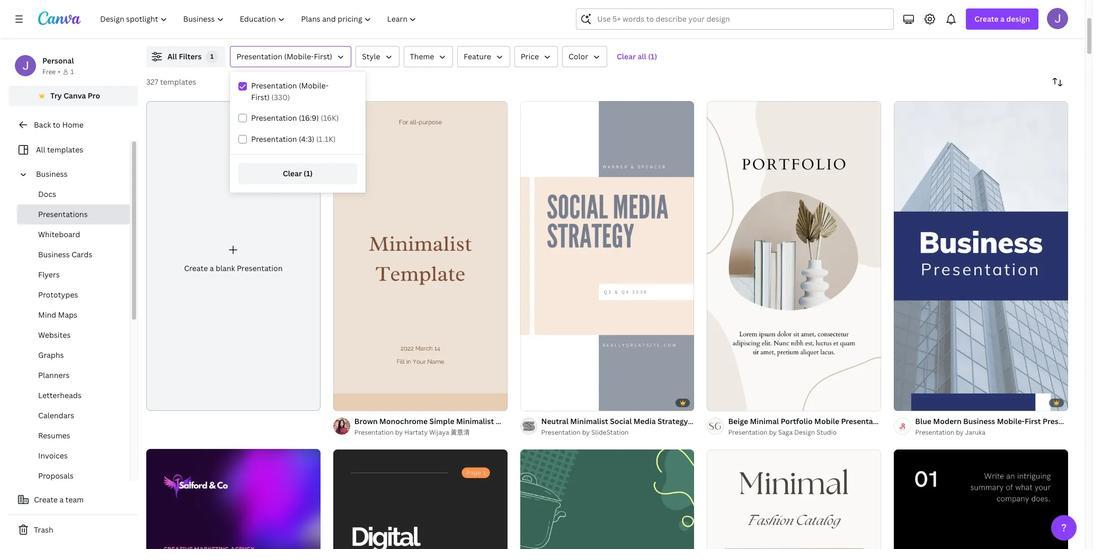 Task type: vqa. For each thing, say whether or not it's contained in the screenshot.
Blue Modern Feelings & Emotions Flashcards image
no



Task type: locate. For each thing, give the bounding box(es) containing it.
0 horizontal spatial templates
[[47, 145, 83, 155]]

business up the flyers
[[38, 250, 70, 260]]

top level navigation element
[[93, 8, 426, 30]]

presentation inside presentation (mobile- first)
[[251, 81, 297, 91]]

portfolio
[[781, 416, 813, 426]]

1 horizontal spatial clear
[[617, 51, 636, 61]]

0 horizontal spatial clear
[[283, 168, 302, 179]]

first) inside presentation (mobile-first) button
[[314, 51, 332, 61]]

to
[[53, 120, 60, 130]]

Search search field
[[597, 9, 887, 29]]

mobile- up presentation by jaruka link
[[997, 416, 1025, 426]]

business up docs
[[36, 169, 68, 179]]

minimalist inside "brown monochrome simple minimalist mobile-first presentation presentation by hartaty wijaya 黃意清"
[[456, 416, 494, 426]]

invoices link
[[17, 446, 130, 466]]

proposals
[[38, 471, 73, 481]]

wijaya
[[429, 428, 449, 437]]

0 horizontal spatial first)
[[251, 92, 270, 102]]

green and yellow creative restaurant promotion mobile first presentation image
[[520, 450, 694, 549]]

filters
[[179, 51, 202, 61]]

gray orange simple creative agency responsive presentation image
[[333, 450, 507, 549]]

templates for all templates
[[47, 145, 83, 155]]

templates right 327
[[160, 77, 196, 87]]

(mobile- up presentation (mobile- first)
[[284, 51, 314, 61]]

a inside button
[[59, 495, 64, 505]]

0 horizontal spatial (1)
[[304, 168, 313, 179]]

create a design button
[[966, 8, 1038, 30]]

2 mobile- from the left
[[690, 416, 718, 426]]

create inside button
[[34, 495, 58, 505]]

all for all filters
[[167, 51, 177, 61]]

1 horizontal spatial all
[[167, 51, 177, 61]]

1 horizontal spatial create
[[184, 263, 208, 274]]

a left design
[[1000, 14, 1005, 24]]

monochrome
[[379, 416, 428, 426]]

3 by from the left
[[769, 428, 777, 437]]

3 first from the left
[[1025, 416, 1041, 426]]

0 horizontal spatial mobile-
[[496, 416, 524, 426]]

templates down 'back to home'
[[47, 145, 83, 155]]

1 for 1 of 15
[[901, 399, 904, 406]]

2 horizontal spatial create
[[975, 14, 999, 24]]

websites link
[[17, 325, 130, 345]]

blue modern business mobile-first presentation image
[[894, 101, 1068, 411]]

calendars link
[[17, 406, 130, 426]]

4 by from the left
[[956, 428, 964, 437]]

mobile
[[814, 416, 839, 426]]

0 vertical spatial (mobile-
[[284, 51, 314, 61]]

create inside dropdown button
[[975, 14, 999, 24]]

style
[[362, 51, 380, 61]]

(1) down (4:3)
[[304, 168, 313, 179]]

(mobile- up (16:9)
[[299, 81, 328, 91]]

presentation (mobile-first)
[[237, 51, 332, 61]]

first)
[[314, 51, 332, 61], [251, 92, 270, 102]]

clear (1) button
[[238, 163, 357, 184]]

all inside all templates link
[[36, 145, 45, 155]]

trash link
[[8, 520, 138, 541]]

mobile- inside blue modern business mobile-first presentation presentation by jaruka
[[997, 416, 1025, 426]]

by left slidestation
[[582, 428, 590, 437]]

price button
[[514, 46, 558, 67]]

2 vertical spatial create
[[34, 495, 58, 505]]

clear left all at the top
[[617, 51, 636, 61]]

2 first from the left
[[718, 416, 734, 426]]

2 vertical spatial 1
[[901, 399, 904, 406]]

create a team button
[[8, 490, 138, 511]]

free •
[[42, 67, 60, 76]]

first left minimal
[[718, 416, 734, 426]]

2 minimalist from the left
[[570, 416, 608, 426]]

presentation by jaruka link
[[915, 427, 1068, 438]]

1 right •
[[70, 67, 74, 76]]

1 inside 1 of 15 link
[[901, 399, 904, 406]]

0 vertical spatial 1
[[210, 52, 214, 61]]

free
[[42, 67, 56, 76]]

jacob simon image
[[1047, 8, 1068, 29]]

1 vertical spatial (mobile-
[[299, 81, 328, 91]]

presentation by saga design studio link
[[728, 427, 881, 438]]

by inside neutral minimalist social media strategy mobile-first presentation presentation by slidestation
[[582, 428, 590, 437]]

canva
[[64, 91, 86, 101]]

create for create a design
[[975, 14, 999, 24]]

of
[[906, 399, 914, 406]]

all left filters
[[167, 51, 177, 61]]

clear
[[617, 51, 636, 61], [283, 168, 302, 179]]

create left design
[[975, 14, 999, 24]]

presentation (4:3) (1.1k)
[[251, 134, 336, 144]]

minimalist up the 黃意清
[[456, 416, 494, 426]]

first) inside presentation (mobile- first)
[[251, 92, 270, 102]]

calendars
[[38, 411, 74, 421]]

business cards link
[[17, 245, 130, 265]]

1 minimalist from the left
[[456, 416, 494, 426]]

personal
[[42, 56, 74, 66]]

create
[[975, 14, 999, 24], [184, 263, 208, 274], [34, 495, 58, 505]]

first up presentation by jaruka link
[[1025, 416, 1041, 426]]

try
[[50, 91, 62, 101]]

clear down presentation (4:3) (1.1k)
[[283, 168, 302, 179]]

0 vertical spatial first)
[[314, 51, 332, 61]]

a for team
[[59, 495, 64, 505]]

1 left of
[[901, 399, 904, 406]]

business for business cards
[[38, 250, 70, 260]]

2 by from the left
[[582, 428, 590, 437]]

(mobile- inside presentation (mobile- first)
[[299, 81, 328, 91]]

clear for clear (1)
[[283, 168, 302, 179]]

neutral minimalist social media strategy mobile-first presentation presentation by slidestation
[[541, 416, 782, 437]]

(16k)
[[321, 113, 339, 123]]

1 vertical spatial a
[[210, 263, 214, 274]]

0 horizontal spatial create
[[34, 495, 58, 505]]

create a blank presentation link
[[146, 101, 320, 411]]

clear all (1)
[[617, 51, 657, 61]]

1 vertical spatial create
[[184, 263, 208, 274]]

presentation by slidestation link
[[541, 427, 694, 438]]

by down monochrome
[[395, 428, 403, 437]]

planners link
[[17, 366, 130, 386]]

1 horizontal spatial (1)
[[648, 51, 657, 61]]

color button
[[562, 46, 607, 67]]

create left blank
[[184, 263, 208, 274]]

create a team
[[34, 495, 84, 505]]

first inside "brown monochrome simple minimalist mobile-first presentation presentation by hartaty wijaya 黃意清"
[[523, 416, 540, 426]]

by left saga in the right bottom of the page
[[769, 428, 777, 437]]

by inside blue modern business mobile-first presentation presentation by jaruka
[[956, 428, 964, 437]]

all filters
[[167, 51, 202, 61]]

by inside "brown monochrome simple minimalist mobile-first presentation presentation by hartaty wijaya 黃意清"
[[395, 428, 403, 437]]

1 horizontal spatial first)
[[314, 51, 332, 61]]

feature
[[464, 51, 491, 61]]

1 horizontal spatial 1
[[210, 52, 214, 61]]

mobile- left neutral on the bottom
[[496, 416, 524, 426]]

1 right filters
[[210, 52, 214, 61]]

None search field
[[576, 8, 894, 30]]

(1) right all at the top
[[648, 51, 657, 61]]

back to home
[[34, 120, 83, 130]]

presentation (16:9) (16k)
[[251, 113, 339, 123]]

0 vertical spatial clear
[[617, 51, 636, 61]]

first) for presentation (mobile- first)
[[251, 92, 270, 102]]

3 mobile- from the left
[[997, 416, 1025, 426]]

all for all templates
[[36, 145, 45, 155]]

(16:9)
[[299, 113, 319, 123]]

by left jaruka
[[956, 428, 964, 437]]

2 vertical spatial a
[[59, 495, 64, 505]]

home
[[62, 120, 83, 130]]

1 horizontal spatial mobile-
[[690, 416, 718, 426]]

slidestation
[[591, 428, 629, 437]]

a left team
[[59, 495, 64, 505]]

0 vertical spatial a
[[1000, 14, 1005, 24]]

first inside neutral minimalist social media strategy mobile-first presentation presentation by slidestation
[[718, 416, 734, 426]]

(1)
[[648, 51, 657, 61], [304, 168, 313, 179]]

first left neutral on the bottom
[[523, 416, 540, 426]]

brown
[[354, 416, 378, 426]]

first inside blue modern business mobile-first presentation presentation by jaruka
[[1025, 416, 1041, 426]]

(330)
[[271, 92, 290, 102]]

neutral minimalist social media strategy mobile-first presentation link
[[541, 416, 782, 427]]

beige minimal portfolio mobile presentation image
[[707, 101, 881, 411]]

a left blank
[[210, 263, 214, 274]]

1
[[210, 52, 214, 61], [70, 67, 74, 76], [901, 399, 904, 406]]

minimalist up slidestation
[[570, 416, 608, 426]]

mobile- right the strategy
[[690, 416, 718, 426]]

1 by from the left
[[395, 428, 403, 437]]

presentation (mobile- first)
[[251, 81, 328, 102]]

2 horizontal spatial 1
[[901, 399, 904, 406]]

2 vertical spatial business
[[963, 416, 995, 426]]

all
[[167, 51, 177, 61], [36, 145, 45, 155]]

0 vertical spatial (1)
[[648, 51, 657, 61]]

2 horizontal spatial mobile-
[[997, 416, 1025, 426]]

1 mobile- from the left
[[496, 416, 524, 426]]

1 horizontal spatial first
[[718, 416, 734, 426]]

0 horizontal spatial minimalist
[[456, 416, 494, 426]]

proposals link
[[17, 466, 130, 486]]

jaruka
[[965, 428, 985, 437]]

media
[[634, 416, 656, 426]]

2 horizontal spatial first
[[1025, 416, 1041, 426]]

mobile- inside neutral minimalist social media strategy mobile-first presentation presentation by slidestation
[[690, 416, 718, 426]]

0 vertical spatial templates
[[160, 77, 196, 87]]

all down back
[[36, 145, 45, 155]]

black pink purple modern gradient blur creative company profile mobile-first presentation image
[[146, 449, 320, 549]]

resumes
[[38, 431, 70, 441]]

0 horizontal spatial all
[[36, 145, 45, 155]]

create down proposals
[[34, 495, 58, 505]]

invoices
[[38, 451, 68, 461]]

1 vertical spatial all
[[36, 145, 45, 155]]

1 first from the left
[[523, 416, 540, 426]]

0 vertical spatial business
[[36, 169, 68, 179]]

modern
[[933, 416, 962, 426]]

(1.1k)
[[316, 134, 336, 144]]

0 vertical spatial create
[[975, 14, 999, 24]]

1 vertical spatial first)
[[251, 92, 270, 102]]

0 horizontal spatial 1
[[70, 67, 74, 76]]

0 horizontal spatial a
[[59, 495, 64, 505]]

business up jaruka
[[963, 416, 995, 426]]

trash
[[34, 525, 53, 535]]

blue modern business mobile-first presentation presentation by jaruka
[[915, 416, 1089, 437]]

1 vertical spatial business
[[38, 250, 70, 260]]

business link
[[32, 164, 123, 184]]

1 vertical spatial clear
[[283, 168, 302, 179]]

1 vertical spatial 1
[[70, 67, 74, 76]]

(mobile- for presentation (mobile-first)
[[284, 51, 314, 61]]

first) left (330)
[[251, 92, 270, 102]]

studio
[[817, 428, 837, 437]]

all templates
[[36, 145, 83, 155]]

business
[[36, 169, 68, 179], [38, 250, 70, 260], [963, 416, 995, 426]]

0 vertical spatial all
[[167, 51, 177, 61]]

0 horizontal spatial first
[[523, 416, 540, 426]]

graphs link
[[17, 345, 130, 366]]

a inside dropdown button
[[1000, 14, 1005, 24]]

minimalist
[[456, 416, 494, 426], [570, 416, 608, 426]]

1 horizontal spatial a
[[210, 263, 214, 274]]

1 vertical spatial templates
[[47, 145, 83, 155]]

presentations
[[38, 209, 88, 219]]

1 inside 1 filter options selected element
[[210, 52, 214, 61]]

2 horizontal spatial a
[[1000, 14, 1005, 24]]

(mobile- inside presentation (mobile-first) button
[[284, 51, 314, 61]]

1 horizontal spatial templates
[[160, 77, 196, 87]]

1 horizontal spatial minimalist
[[570, 416, 608, 426]]

first) left style
[[314, 51, 332, 61]]



Task type: describe. For each thing, give the bounding box(es) containing it.
whiteboard
[[38, 229, 80, 239]]

beige minimal portfolio mobile presentation link
[[728, 416, 887, 427]]

clear (1)
[[283, 168, 313, 179]]

maps
[[58, 310, 77, 320]]

brown monochrome simple minimalist mobile-first presentation presentation by hartaty wijaya 黃意清
[[354, 416, 588, 437]]

whiteboard link
[[17, 225, 130, 245]]

neutral
[[541, 416, 569, 426]]

try canva pro
[[50, 91, 100, 101]]

prototypes link
[[17, 285, 130, 305]]

letterheads
[[38, 390, 81, 401]]

first) for presentation (mobile-first)
[[314, 51, 332, 61]]

black and white corporate technology mobile-first presentation image
[[894, 450, 1068, 549]]

create for create a blank presentation
[[184, 263, 208, 274]]

create a design
[[975, 14, 1030, 24]]

beige
[[728, 416, 748, 426]]

create a blank presentation element
[[146, 101, 320, 411]]

back
[[34, 120, 51, 130]]

by inside beige minimal portfolio mobile presentation presentation by saga design studio
[[769, 428, 777, 437]]

business cards
[[38, 250, 92, 260]]

business for business
[[36, 169, 68, 179]]

flyers link
[[17, 265, 130, 285]]

design
[[1006, 14, 1030, 24]]

planners
[[38, 370, 70, 380]]

prototypes
[[38, 290, 78, 300]]

blank
[[216, 263, 235, 274]]

brown monochrome simple minimalist mobile-first presentation link
[[354, 416, 588, 427]]

color
[[569, 51, 588, 61]]

team
[[65, 495, 84, 505]]

all
[[638, 51, 646, 61]]

minimalist fashion brand catalog mobile presentation image
[[707, 450, 881, 549]]

all templates link
[[15, 140, 123, 160]]

minimal
[[750, 416, 779, 426]]

minimalist inside neutral minimalist social media strategy mobile-first presentation presentation by slidestation
[[570, 416, 608, 426]]

(mobile- for presentation (mobile- first)
[[299, 81, 328, 91]]

hartaty
[[404, 428, 428, 437]]

mind
[[38, 310, 56, 320]]

design
[[794, 428, 815, 437]]

beige minimal portfolio mobile presentation presentation by saga design studio
[[728, 416, 887, 437]]

create for create a team
[[34, 495, 58, 505]]

黃意清
[[451, 428, 470, 437]]

1 of 15
[[901, 399, 922, 406]]

presentation by hartaty wijaya 黃意清 link
[[354, 427, 507, 438]]

presentation inside button
[[237, 51, 282, 61]]

back to home link
[[8, 114, 138, 136]]

graphs
[[38, 350, 64, 360]]

1 for 1 filter options selected element
[[210, 52, 214, 61]]

clear for clear all (1)
[[617, 51, 636, 61]]

327
[[146, 77, 158, 87]]

style button
[[356, 46, 399, 67]]

saga
[[778, 428, 793, 437]]

a for design
[[1000, 14, 1005, 24]]

websites
[[38, 330, 71, 340]]

docs link
[[17, 184, 130, 205]]

327 templates
[[146, 77, 196, 87]]

pro
[[88, 91, 100, 101]]

a for blank
[[210, 263, 214, 274]]

brown monochrome simple minimalist mobile-first presentation image
[[333, 101, 507, 411]]

create a blank presentation
[[184, 263, 283, 274]]

neutral minimalist social media strategy mobile-first presentation image
[[520, 101, 694, 411]]

mind maps link
[[17, 305, 130, 325]]

theme
[[410, 51, 434, 61]]

clear all (1) button
[[611, 46, 662, 67]]

docs
[[38, 189, 56, 199]]

presentation (mobile-first) button
[[230, 46, 351, 67]]

resumes link
[[17, 426, 130, 446]]

price
[[521, 51, 539, 61]]

feature button
[[457, 46, 510, 67]]

cards
[[72, 250, 92, 260]]

Sort by button
[[1047, 72, 1068, 93]]

1 filter options selected element
[[206, 50, 219, 63]]

try canva pro button
[[8, 86, 138, 106]]

1 of 15 link
[[894, 101, 1068, 411]]

mind maps
[[38, 310, 77, 320]]

templates for 327 templates
[[160, 77, 196, 87]]

1 vertical spatial (1)
[[304, 168, 313, 179]]

blue
[[915, 416, 931, 426]]

business inside blue modern business mobile-first presentation presentation by jaruka
[[963, 416, 995, 426]]

mobile- inside "brown monochrome simple minimalist mobile-first presentation presentation by hartaty wijaya 黃意清"
[[496, 416, 524, 426]]

blue modern business mobile-first presentation link
[[915, 416, 1089, 427]]

letterheads link
[[17, 386, 130, 406]]



